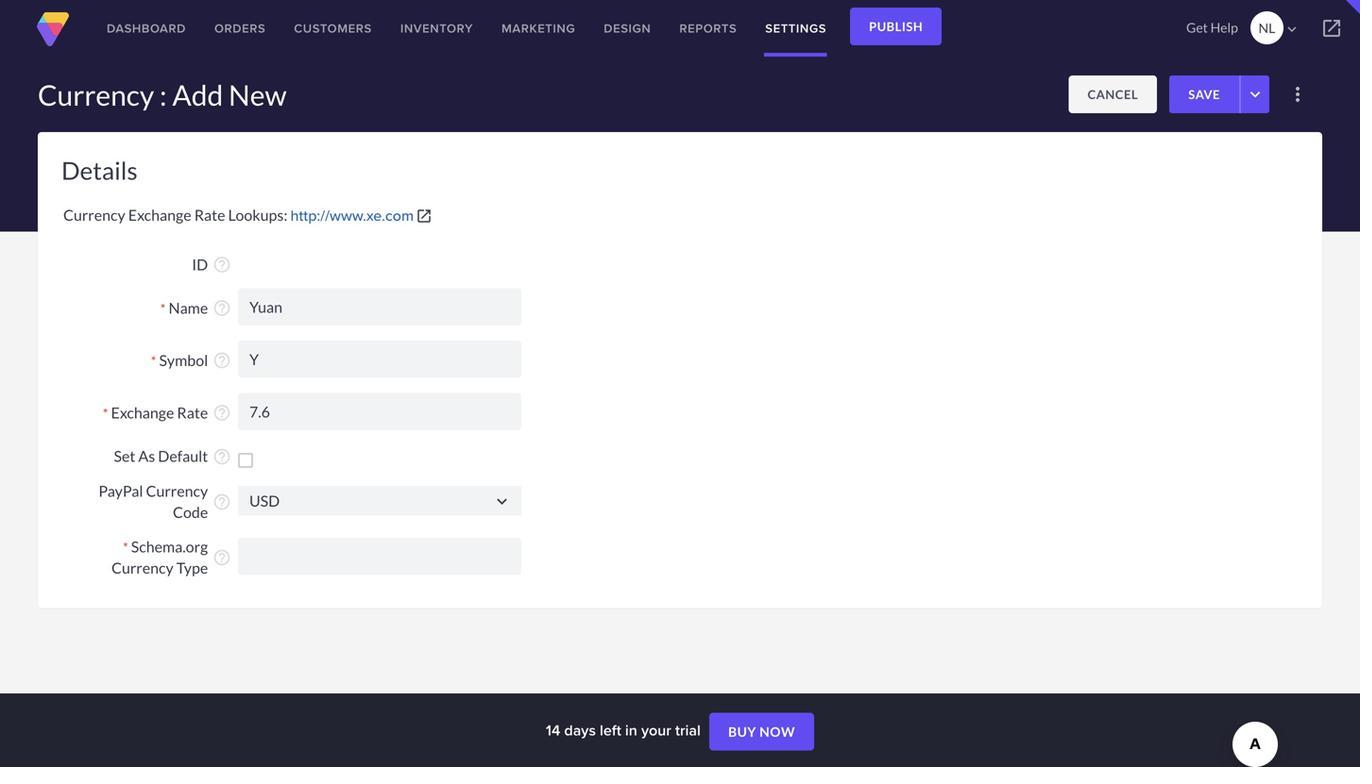 Task type: describe. For each thing, give the bounding box(es) containing it.
orders
[[214, 19, 266, 37]]

schema.org currency type
[[111, 538, 208, 578]]

trial
[[675, 720, 701, 742]]

inventory
[[400, 19, 473, 37]]

reports
[[679, 19, 737, 37]]


[[492, 492, 512, 512]]

buy now link
[[709, 714, 814, 751]]

currency exchange rate lookups: http://www.xe.com
[[63, 204, 414, 227]]

buy
[[728, 725, 756, 741]]

save
[[1188, 87, 1220, 102]]

schema.org
[[131, 538, 208, 556]]

as
[[138, 447, 155, 466]]

currency : add new
[[38, 78, 287, 112]]

save link
[[1169, 76, 1239, 113]]

customers
[[294, 19, 372, 37]]

paypal currency code help_outline
[[99, 482, 231, 522]]

marketing
[[501, 19, 575, 37]]

* for *
[[123, 540, 128, 556]]

currency left :
[[38, 78, 154, 112]]

your
[[641, 720, 671, 742]]

design
[[604, 19, 651, 37]]

currency inside schema.org currency type
[[111, 559, 174, 578]]

buy now
[[728, 725, 795, 741]]

add
[[172, 78, 223, 112]]

id
[[192, 255, 208, 274]]

exchange for * exchange rate help_outline
[[111, 404, 174, 422]]

help_outline inside set as default help_outline
[[213, 447, 231, 466]]

set as default help_outline
[[114, 447, 231, 466]]

help_outline inside * name help_outline
[[213, 299, 231, 318]]

help_outline inside * exchange rate help_outline
[[213, 404, 231, 423]]

in
[[625, 720, 637, 742]]

days
[[564, 720, 596, 742]]

id help_outline
[[192, 255, 231, 274]]

rate for * exchange rate help_outline
[[177, 404, 208, 422]]

:
[[160, 78, 167, 112]]

help_outline inside "* symbol help_outline"
[[213, 351, 231, 370]]

more_vert button
[[1279, 76, 1317, 113]]

* name help_outline
[[160, 299, 231, 318]]



Task type: locate. For each thing, give the bounding box(es) containing it.
dashboard
[[107, 19, 186, 37]]

publish button
[[850, 8, 942, 45]]

rate inside * exchange rate help_outline
[[177, 404, 208, 422]]

* left symbol
[[151, 353, 156, 369]]

type
[[176, 559, 208, 578]]

 link
[[1303, 0, 1360, 57]]

help_outline down "* symbol help_outline"
[[213, 404, 231, 423]]

get help
[[1186, 19, 1238, 35]]

rate inside currency exchange rate lookups: http://www.xe.com
[[194, 206, 225, 224]]

help_outline right symbol
[[213, 351, 231, 370]]

1 vertical spatial rate
[[177, 404, 208, 422]]

name
[[169, 299, 208, 317]]

0 vertical spatial exchange
[[128, 206, 191, 224]]

exchange inside currency exchange rate lookups: http://www.xe.com
[[128, 206, 191, 224]]

http://www.xe.com
[[290, 204, 414, 227]]

help_outline right type
[[213, 549, 231, 568]]

* inside * name help_outline
[[160, 301, 166, 317]]

lookups:
[[228, 206, 287, 224]]

7 help_outline from the top
[[213, 549, 231, 568]]


[[1283, 21, 1300, 38]]

* left name
[[160, 301, 166, 317]]

currency inside paypal currency code help_outline
[[146, 482, 208, 500]]

help_outline
[[213, 255, 231, 274], [213, 299, 231, 318], [213, 351, 231, 370], [213, 404, 231, 423], [213, 447, 231, 466], [213, 493, 231, 512], [213, 549, 231, 568]]

5 help_outline from the top
[[213, 447, 231, 466]]

* for * name help_outline
[[160, 301, 166, 317]]

help_outline inside paypal currency code help_outline
[[213, 493, 231, 512]]

cancel
[[1088, 87, 1138, 102]]

rate
[[194, 206, 225, 224], [177, 404, 208, 422]]

6 help_outline from the top
[[213, 493, 231, 512]]

exchange
[[128, 206, 191, 224], [111, 404, 174, 422]]

14
[[546, 720, 560, 742]]

help_outline right name
[[213, 299, 231, 318]]

1 help_outline from the top
[[213, 255, 231, 274]]

new
[[229, 78, 287, 112]]

publish
[[869, 19, 923, 34]]

exchange inside * exchange rate help_outline
[[111, 404, 174, 422]]

*
[[160, 301, 166, 317], [151, 353, 156, 369], [103, 406, 108, 422], [123, 540, 128, 556]]

cancel link
[[1069, 76, 1157, 113]]

* left the schema.org
[[123, 540, 128, 556]]

default
[[158, 447, 208, 466]]

currency down details
[[63, 206, 125, 224]]

more_vert
[[1286, 83, 1309, 106]]

0 vertical spatial rate
[[194, 206, 225, 224]]

currency down the schema.org
[[111, 559, 174, 578]]

* symbol help_outline
[[151, 351, 231, 370]]

* inside * exchange rate help_outline
[[103, 406, 108, 422]]

* for * symbol help_outline
[[151, 353, 156, 369]]

1 vertical spatial exchange
[[111, 404, 174, 422]]

3 help_outline from the top
[[213, 351, 231, 370]]

exchange for currency exchange rate lookups: http://www.xe.com
[[128, 206, 191, 224]]

rate left lookups:
[[194, 206, 225, 224]]

nl
[[1259, 20, 1275, 36]]

get
[[1186, 19, 1208, 35]]

None text field
[[238, 289, 521, 326], [238, 341, 521, 378], [238, 394, 521, 431], [238, 289, 521, 326], [238, 341, 521, 378], [238, 394, 521, 431]]

4 help_outline from the top
[[213, 404, 231, 423]]

* exchange rate help_outline
[[103, 404, 231, 423]]

left
[[600, 720, 621, 742]]

help_outline right code
[[213, 493, 231, 512]]

symbol
[[159, 351, 208, 370]]

dashboard link
[[93, 0, 200, 57]]

* up "paypal"
[[103, 406, 108, 422]]

paypal
[[99, 482, 143, 500]]

details
[[61, 156, 138, 185]]

help_outline right default in the left of the page
[[213, 447, 231, 466]]

help_outline inside id help_outline
[[213, 255, 231, 274]]

code
[[173, 503, 208, 522]]


[[1320, 17, 1343, 40]]

help_outline right id
[[213, 255, 231, 274]]

14 days left in your trial
[[546, 720, 705, 742]]

currency inside currency exchange rate lookups: http://www.xe.com
[[63, 206, 125, 224]]

2 help_outline from the top
[[213, 299, 231, 318]]

rate for currency exchange rate lookups: http://www.xe.com
[[194, 206, 225, 224]]

set
[[114, 447, 135, 466]]

* for * exchange rate help_outline
[[103, 406, 108, 422]]

exchange down details
[[128, 206, 191, 224]]

http://www.xe.com link
[[290, 204, 433, 227]]

* inside "* symbol help_outline"
[[151, 353, 156, 369]]

currency
[[38, 78, 154, 112], [63, 206, 125, 224], [146, 482, 208, 500], [111, 559, 174, 578]]

nl 
[[1259, 20, 1300, 38]]

None text field
[[238, 486, 521, 516], [238, 538, 521, 576], [238, 486, 521, 516], [238, 538, 521, 576]]

now
[[759, 725, 795, 741]]

help
[[1210, 19, 1238, 35]]

rate up default in the left of the page
[[177, 404, 208, 422]]

currency up code
[[146, 482, 208, 500]]

settings
[[765, 19, 826, 37]]

exchange up the as
[[111, 404, 174, 422]]



Task type: vqa. For each thing, say whether or not it's contained in the screenshot.
The Symbol
yes



